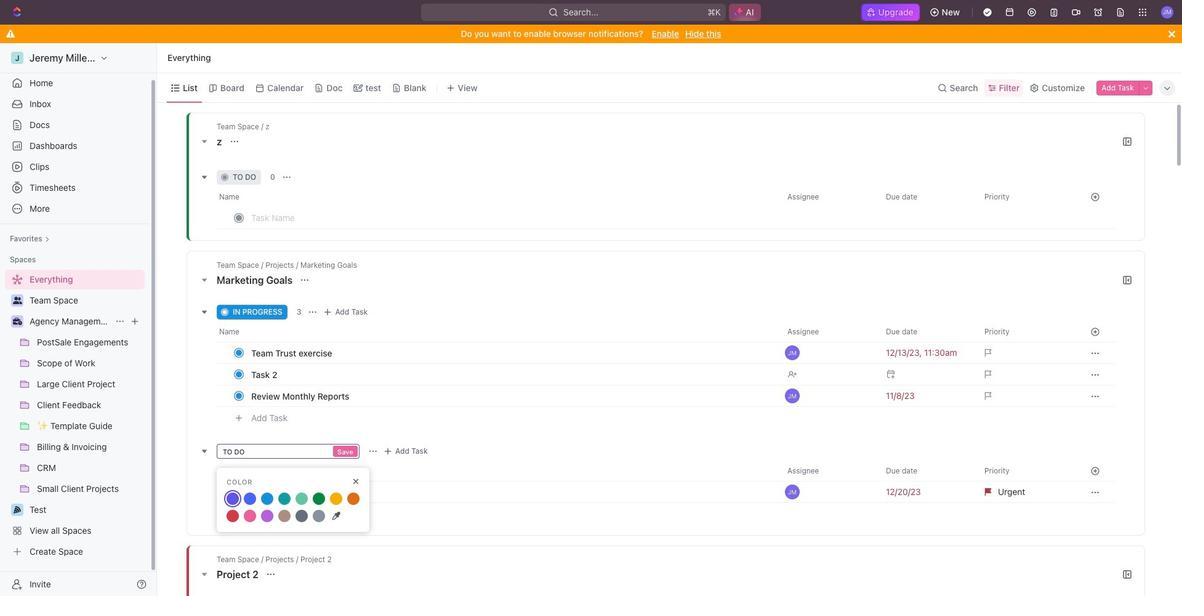 Task type: describe. For each thing, give the bounding box(es) containing it.
Task Name text field
[[251, 208, 611, 227]]

business time image
[[13, 318, 22, 325]]

color options list
[[224, 490, 362, 525]]



Task type: vqa. For each thing, say whether or not it's contained in the screenshot.
5 in button
no



Task type: locate. For each thing, give the bounding box(es) containing it.
sidebar navigation
[[0, 43, 157, 596]]

STATUS NAME field
[[222, 445, 331, 458]]



